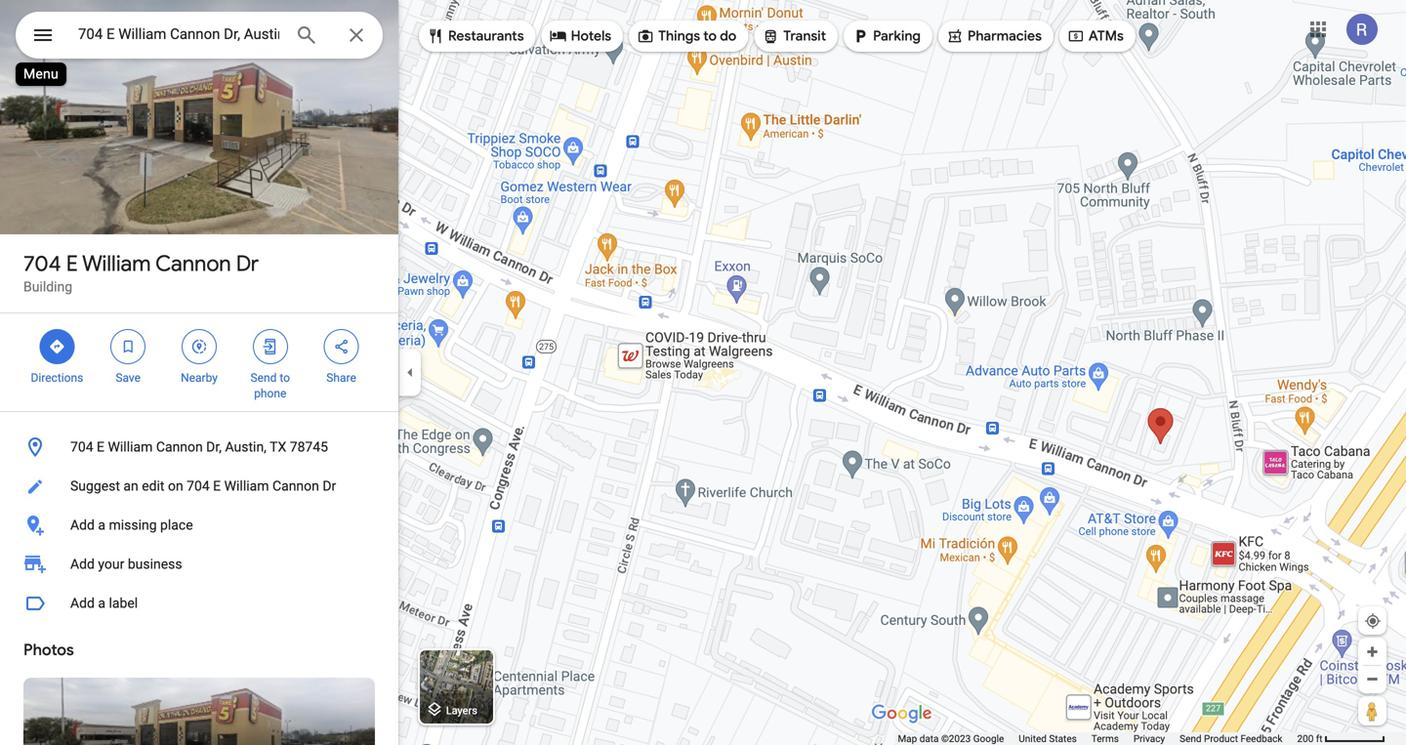 Task type: vqa. For each thing, say whether or not it's contained in the screenshot.
704
yes



Task type: describe. For each thing, give the bounding box(es) containing it.
704 E William Cannon Dr, Austin, TX 78745 field
[[16, 12, 383, 59]]

austin,
[[225, 439, 267, 455]]

edit
[[142, 478, 165, 494]]

200
[[1298, 733, 1314, 745]]

google maps element
[[0, 0, 1407, 745]]

add your business link
[[0, 545, 399, 584]]

send for send product feedback
[[1180, 733, 1202, 745]]

tx
[[270, 439, 287, 455]]

 transit
[[762, 25, 827, 47]]

show street view coverage image
[[1359, 697, 1387, 726]]

add a label button
[[0, 584, 399, 623]]


[[550, 25, 567, 47]]


[[333, 336, 350, 358]]

zoom in image
[[1366, 645, 1381, 659]]

map data ©2023 google
[[898, 733, 1005, 745]]

ft
[[1317, 733, 1323, 745]]


[[48, 336, 66, 358]]

704 e william cannon dr, austin, tx 78745 button
[[0, 428, 399, 467]]

actions for 704 e william cannon dr region
[[0, 314, 399, 411]]

transit
[[784, 27, 827, 45]]

terms
[[1092, 733, 1120, 745]]

business
[[128, 556, 182, 573]]

missing
[[109, 517, 157, 533]]

product
[[1205, 733, 1239, 745]]

a for label
[[98, 595, 106, 612]]

on
[[168, 478, 183, 494]]


[[762, 25, 780, 47]]

cannon inside button
[[273, 478, 319, 494]]

none field inside 704 e william cannon dr, austin, tx 78745 field
[[78, 22, 279, 46]]

200 ft button
[[1298, 733, 1386, 745]]

send to phone
[[251, 371, 290, 401]]

send product feedback button
[[1180, 733, 1283, 745]]

privacy button
[[1134, 733, 1166, 745]]

to inside the  things to do
[[704, 27, 717, 45]]


[[637, 25, 655, 47]]

add a label
[[70, 595, 138, 612]]

send product feedback
[[1180, 733, 1283, 745]]

directions
[[31, 371, 83, 385]]

dr inside '704 e william cannon dr building'
[[236, 250, 259, 277]]

your
[[98, 556, 124, 573]]

photos
[[23, 640, 74, 660]]

terms button
[[1092, 733, 1120, 745]]

share
[[327, 371, 356, 385]]

an
[[124, 478, 138, 494]]

footer inside google maps element
[[898, 733, 1298, 745]]

suggest an edit on 704 e william cannon dr button
[[0, 467, 399, 506]]

 search field
[[16, 12, 383, 63]]

e for dr
[[66, 250, 78, 277]]

 hotels
[[550, 25, 612, 47]]

send for send to phone
[[251, 371, 277, 385]]

add for add a label
[[70, 595, 95, 612]]

add a missing place
[[70, 517, 193, 533]]

hotels
[[571, 27, 612, 45]]

william for dr,
[[108, 439, 153, 455]]

suggest
[[70, 478, 120, 494]]

add your business
[[70, 556, 182, 573]]

william inside suggest an edit on 704 e william cannon dr button
[[224, 478, 269, 494]]

©2023
[[942, 733, 971, 745]]

704 for dr,
[[70, 439, 93, 455]]

place
[[160, 517, 193, 533]]

704 for dr
[[23, 250, 61, 277]]

704 inside button
[[187, 478, 210, 494]]

parking
[[874, 27, 921, 45]]

a for missing
[[98, 517, 106, 533]]

200 ft
[[1298, 733, 1323, 745]]

nearby
[[181, 371, 218, 385]]

 button
[[16, 12, 70, 63]]



Task type: locate. For each thing, give the bounding box(es) containing it.
cannon down 78745
[[273, 478, 319, 494]]

2 vertical spatial william
[[224, 478, 269, 494]]

dr
[[236, 250, 259, 277], [323, 478, 336, 494]]

e inside button
[[213, 478, 221, 494]]

william
[[82, 250, 151, 277], [108, 439, 153, 455], [224, 478, 269, 494]]

collapse side panel image
[[400, 362, 421, 383]]

704 e william cannon dr building
[[23, 250, 259, 295]]


[[119, 336, 137, 358]]

0 horizontal spatial 704
[[23, 250, 61, 277]]


[[1068, 25, 1085, 47]]

1 horizontal spatial 704
[[70, 439, 93, 455]]

add inside button
[[70, 517, 95, 533]]

None field
[[78, 22, 279, 46]]

do
[[720, 27, 737, 45]]

cannon left dr,
[[156, 439, 203, 455]]


[[31, 21, 55, 49]]

united
[[1019, 733, 1047, 745]]

phone
[[254, 387, 287, 401]]

1 vertical spatial e
[[97, 439, 105, 455]]

0 vertical spatial 704
[[23, 250, 61, 277]]

2 vertical spatial 704
[[187, 478, 210, 494]]

704
[[23, 250, 61, 277], [70, 439, 93, 455], [187, 478, 210, 494]]

1 vertical spatial 704
[[70, 439, 93, 455]]

1 horizontal spatial to
[[704, 27, 717, 45]]

to
[[704, 27, 717, 45], [280, 371, 290, 385]]

zoom out image
[[1366, 672, 1381, 687]]

0 horizontal spatial send
[[251, 371, 277, 385]]

to inside the 'send to phone'
[[280, 371, 290, 385]]

1 vertical spatial to
[[280, 371, 290, 385]]

2 horizontal spatial 704
[[187, 478, 210, 494]]

data
[[920, 733, 939, 745]]

cannon inside button
[[156, 439, 203, 455]]

704 up the suggest
[[70, 439, 93, 455]]

send inside button
[[1180, 733, 1202, 745]]

label
[[109, 595, 138, 612]]

send inside the 'send to phone'
[[251, 371, 277, 385]]

704 inside '704 e william cannon dr building'
[[23, 250, 61, 277]]

google
[[974, 733, 1005, 745]]

 atms
[[1068, 25, 1124, 47]]

 pharmacies
[[947, 25, 1042, 47]]

add for add a missing place
[[70, 517, 95, 533]]

3 add from the top
[[70, 595, 95, 612]]

william for dr
[[82, 250, 151, 277]]


[[262, 336, 279, 358]]


[[191, 336, 208, 358]]

0 vertical spatial to
[[704, 27, 717, 45]]

e up building
[[66, 250, 78, 277]]

78745
[[290, 439, 328, 455]]

cannon inside '704 e william cannon dr building'
[[156, 250, 231, 277]]

cannon
[[156, 250, 231, 277], [156, 439, 203, 455], [273, 478, 319, 494]]

add left your on the bottom left
[[70, 556, 95, 573]]

2 vertical spatial cannon
[[273, 478, 319, 494]]

e inside button
[[97, 439, 105, 455]]

a left label
[[98, 595, 106, 612]]

e for dr,
[[97, 439, 105, 455]]

a
[[98, 517, 106, 533], [98, 595, 106, 612]]

restaurants
[[448, 27, 524, 45]]

e
[[66, 250, 78, 277], [97, 439, 105, 455], [213, 478, 221, 494]]

add
[[70, 517, 95, 533], [70, 556, 95, 573], [70, 595, 95, 612]]

704 right on
[[187, 478, 210, 494]]

a inside button
[[98, 517, 106, 533]]

show your location image
[[1365, 613, 1382, 630]]

0 vertical spatial a
[[98, 517, 106, 533]]

cannon for dr,
[[156, 439, 203, 455]]

704 inside button
[[70, 439, 93, 455]]

suggest an edit on 704 e william cannon dr
[[70, 478, 336, 494]]

0 vertical spatial william
[[82, 250, 151, 277]]

0 vertical spatial cannon
[[156, 250, 231, 277]]

1 vertical spatial dr
[[323, 478, 336, 494]]

 things to do
[[637, 25, 737, 47]]

to left do
[[704, 27, 717, 45]]

add left label
[[70, 595, 95, 612]]

add inside button
[[70, 595, 95, 612]]

dr inside button
[[323, 478, 336, 494]]

1 vertical spatial add
[[70, 556, 95, 573]]

1 horizontal spatial e
[[97, 439, 105, 455]]


[[427, 25, 445, 47]]

william up 
[[82, 250, 151, 277]]

704 e william cannon dr main content
[[0, 0, 399, 745]]

 restaurants
[[427, 25, 524, 47]]

layers
[[446, 705, 478, 717]]

704 e william cannon dr, austin, tx 78745
[[70, 439, 328, 455]]

to up 'phone'
[[280, 371, 290, 385]]

google account: ruby anderson  
(rubyanndersson@gmail.com) image
[[1347, 14, 1379, 45]]

william up an
[[108, 439, 153, 455]]

1 vertical spatial a
[[98, 595, 106, 612]]

footer containing map data ©2023 google
[[898, 733, 1298, 745]]

dr,
[[206, 439, 222, 455]]


[[947, 25, 964, 47]]

united states button
[[1019, 733, 1077, 745]]

0 horizontal spatial to
[[280, 371, 290, 385]]

william inside '704 e william cannon dr building'
[[82, 250, 151, 277]]


[[852, 25, 870, 47]]

a inside button
[[98, 595, 106, 612]]

e inside '704 e william cannon dr building'
[[66, 250, 78, 277]]

 parking
[[852, 25, 921, 47]]

1 a from the top
[[98, 517, 106, 533]]

0 horizontal spatial dr
[[236, 250, 259, 277]]

william down austin,
[[224, 478, 269, 494]]

0 vertical spatial e
[[66, 250, 78, 277]]

add down the suggest
[[70, 517, 95, 533]]

cannon for dr
[[156, 250, 231, 277]]

add a missing place button
[[0, 506, 399, 545]]

2 vertical spatial e
[[213, 478, 221, 494]]

e down dr,
[[213, 478, 221, 494]]

1 vertical spatial william
[[108, 439, 153, 455]]

1 add from the top
[[70, 517, 95, 533]]

save
[[116, 371, 141, 385]]

0 vertical spatial send
[[251, 371, 277, 385]]

map
[[898, 733, 918, 745]]

2 horizontal spatial e
[[213, 478, 221, 494]]

privacy
[[1134, 733, 1166, 745]]

0 horizontal spatial e
[[66, 250, 78, 277]]

send
[[251, 371, 277, 385], [1180, 733, 1202, 745]]

0 vertical spatial dr
[[236, 250, 259, 277]]

1 vertical spatial send
[[1180, 733, 1202, 745]]

footer
[[898, 733, 1298, 745]]

1 horizontal spatial dr
[[323, 478, 336, 494]]

send up 'phone'
[[251, 371, 277, 385]]

united states
[[1019, 733, 1077, 745]]

1 vertical spatial cannon
[[156, 439, 203, 455]]

building
[[23, 279, 72, 295]]

send left product
[[1180, 733, 1202, 745]]

states
[[1050, 733, 1077, 745]]

2 a from the top
[[98, 595, 106, 612]]

cannon up 
[[156, 250, 231, 277]]

e up the suggest
[[97, 439, 105, 455]]

atms
[[1089, 27, 1124, 45]]

william inside the 704 e william cannon dr, austin, tx 78745 button
[[108, 439, 153, 455]]

a left missing
[[98, 517, 106, 533]]

things
[[659, 27, 701, 45]]

0 vertical spatial add
[[70, 517, 95, 533]]

add for add your business
[[70, 556, 95, 573]]

1 horizontal spatial send
[[1180, 733, 1202, 745]]

704 up building
[[23, 250, 61, 277]]

2 vertical spatial add
[[70, 595, 95, 612]]

pharmacies
[[968, 27, 1042, 45]]

2 add from the top
[[70, 556, 95, 573]]

feedback
[[1241, 733, 1283, 745]]



